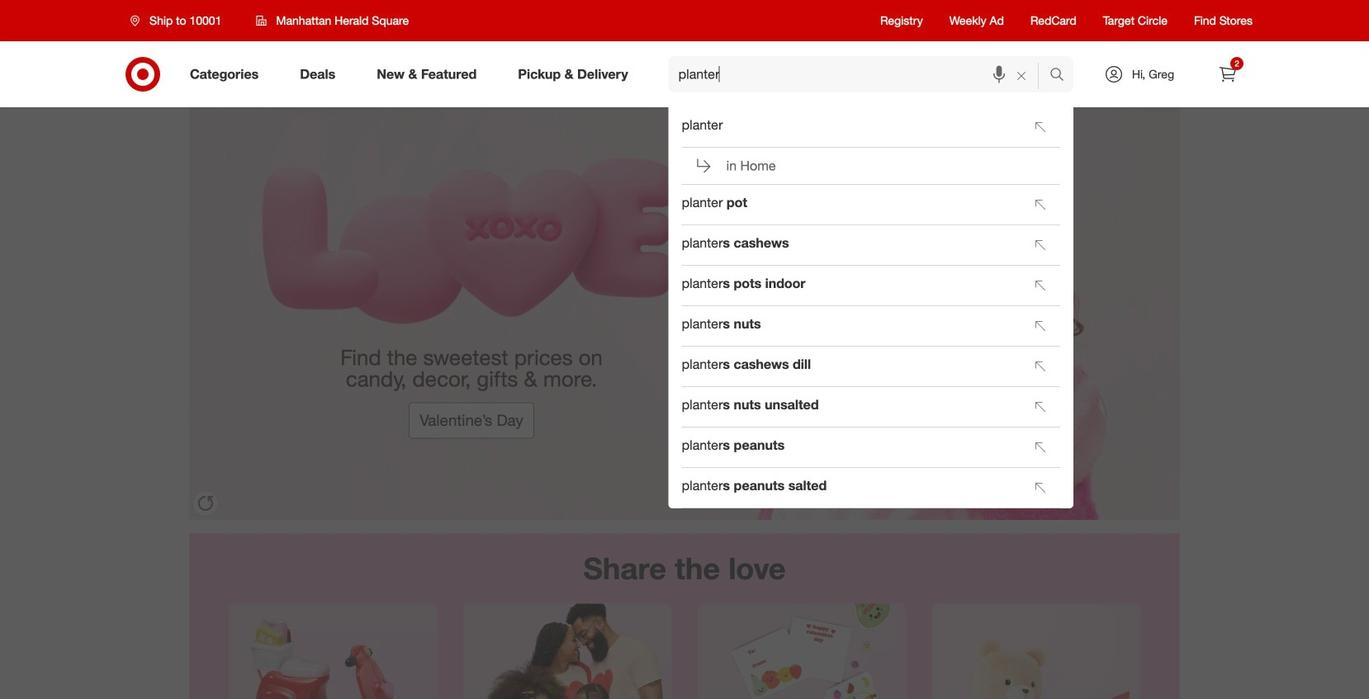 Task type: vqa. For each thing, say whether or not it's contained in the screenshot.
'Love' image
yes



Task type: locate. For each thing, give the bounding box(es) containing it.
love image
[[189, 107, 1180, 520]]

What can we help you find? suggestions appear below search field
[[669, 56, 1054, 93]]



